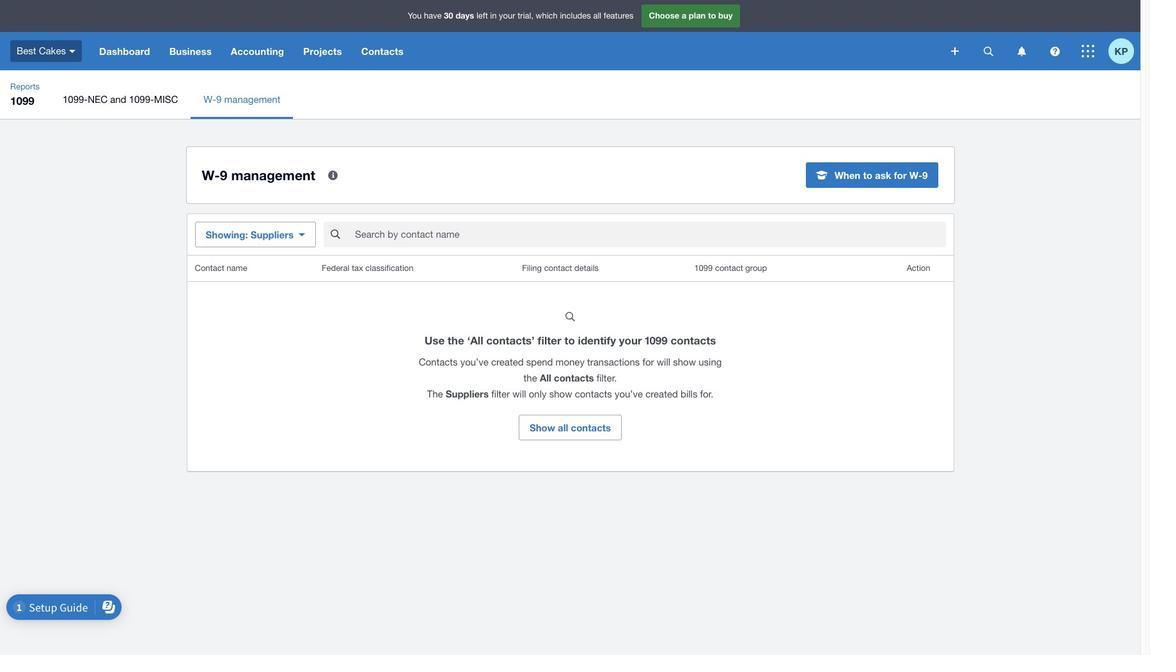Task type: vqa. For each thing, say whether or not it's contained in the screenshot.
credit
no



Task type: describe. For each thing, give the bounding box(es) containing it.
1099-nec and 1099-misc link
[[50, 81, 191, 119]]

bills
[[681, 389, 698, 400]]

trial,
[[518, 11, 534, 21]]

1099 inside reports 1099
[[10, 94, 34, 108]]

ask
[[875, 170, 892, 181]]

menu containing 1099-nec and 1099-misc
[[50, 81, 1141, 119]]

all inside you have 30 days left in your trial, which includes all features
[[593, 11, 602, 21]]

contacts for contacts
[[361, 45, 404, 57]]

when to ask for w-9 button
[[806, 163, 939, 188]]

and
[[110, 94, 126, 105]]

0 vertical spatial to
[[708, 10, 716, 21]]

dashboard link
[[90, 32, 160, 70]]

1 horizontal spatial svg image
[[1082, 45, 1095, 58]]

kp button
[[1109, 32, 1141, 70]]

when to ask for w-9
[[835, 170, 928, 181]]

showing: suppliers
[[206, 229, 294, 241]]

you have 30 days left in your trial, which includes all features
[[408, 10, 634, 21]]

w-9 management information image
[[320, 163, 346, 188]]

federal
[[322, 264, 350, 273]]

accounting
[[231, 45, 284, 57]]

contacts you've created spend money transactions for will show using the
[[419, 357, 722, 384]]

w-9 management inside menu
[[204, 94, 281, 105]]

misc
[[154, 94, 178, 105]]

will inside the suppliers filter will only show contacts you've created bills for.
[[513, 389, 526, 400]]

created inside the suppliers filter will only show contacts you've created bills for.
[[646, 389, 678, 400]]

all inside button
[[558, 422, 568, 434]]

money
[[556, 357, 585, 368]]

0 horizontal spatial svg image
[[952, 47, 959, 55]]

contact
[[195, 264, 224, 273]]

1 1099- from the left
[[63, 94, 88, 105]]

0 vertical spatial management
[[224, 94, 281, 105]]

using
[[699, 357, 722, 368]]

action
[[907, 264, 931, 273]]

contact for filing
[[544, 264, 572, 273]]

a
[[682, 10, 687, 21]]

show inside the suppliers filter will only show contacts you've created bills for.
[[549, 389, 572, 400]]

0 horizontal spatial the
[[448, 334, 464, 347]]

federal tax classification
[[322, 264, 414, 273]]

includes
[[560, 11, 591, 21]]

filter.
[[597, 373, 617, 384]]

suppliers for showing:
[[251, 229, 294, 241]]

contact name
[[195, 264, 247, 273]]

1 vertical spatial management
[[231, 167, 315, 183]]

banner containing kp
[[0, 0, 1141, 70]]

2 vertical spatial 1099
[[645, 334, 668, 347]]

which
[[536, 11, 558, 21]]

filing contact details
[[522, 264, 599, 273]]

accounting button
[[221, 32, 294, 70]]

choose
[[649, 10, 680, 21]]

you've inside contacts you've created spend money transactions for will show using the
[[461, 357, 489, 368]]

dashboard
[[99, 45, 150, 57]]

0 vertical spatial filter
[[538, 334, 562, 347]]

created inside contacts you've created spend money transactions for will show using the
[[491, 357, 524, 368]]

contacts'
[[487, 334, 535, 347]]

show
[[530, 422, 555, 434]]

list of 1099 contacts element
[[187, 256, 954, 472]]

w-9 management link
[[191, 81, 293, 119]]

projects
[[303, 45, 342, 57]]

reports 1099
[[10, 82, 40, 108]]

Search by contact name field
[[354, 223, 946, 247]]

projects button
[[294, 32, 352, 70]]

business button
[[160, 32, 221, 70]]

use
[[425, 334, 445, 347]]

your inside list of 1099 contacts element
[[619, 334, 642, 347]]

the inside contacts you've created spend money transactions for will show using the
[[524, 373, 537, 384]]

9 right misc
[[216, 94, 222, 105]]

for inside button
[[894, 170, 907, 181]]

name
[[227, 264, 247, 273]]

plan
[[689, 10, 706, 21]]

you've inside the suppliers filter will only show contacts you've created bills for.
[[615, 389, 643, 400]]

best cakes
[[17, 45, 66, 56]]

best
[[17, 45, 36, 56]]

1 vertical spatial 1099
[[695, 264, 713, 273]]

only
[[529, 389, 547, 400]]

in
[[490, 11, 497, 21]]

group
[[746, 264, 767, 273]]



Task type: locate. For each thing, give the bounding box(es) containing it.
suppliers inside list of 1099 contacts element
[[446, 388, 489, 400]]

svg image
[[984, 46, 993, 56], [1018, 46, 1026, 56], [1050, 46, 1060, 56], [69, 50, 75, 53]]

contacts for contacts you've created spend money transactions for will show using the
[[419, 357, 458, 368]]

0 horizontal spatial for
[[643, 357, 654, 368]]

1 vertical spatial you've
[[615, 389, 643, 400]]

for
[[894, 170, 907, 181], [643, 357, 654, 368]]

1099 right identify
[[645, 334, 668, 347]]

buy
[[719, 10, 733, 21]]

1 horizontal spatial suppliers
[[446, 388, 489, 400]]

your
[[499, 11, 516, 21], [619, 334, 642, 347]]

1 vertical spatial created
[[646, 389, 678, 400]]

0 vertical spatial created
[[491, 357, 524, 368]]

0 horizontal spatial contact
[[544, 264, 572, 273]]

business
[[169, 45, 212, 57]]

contacts inside the suppliers filter will only show contacts you've created bills for.
[[575, 389, 612, 400]]

0 horizontal spatial created
[[491, 357, 524, 368]]

2 1099- from the left
[[129, 94, 154, 105]]

9 right 'ask' on the right of page
[[923, 170, 928, 181]]

contacts down filter.
[[575, 389, 612, 400]]

contacts up using
[[671, 334, 716, 347]]

created
[[491, 357, 524, 368], [646, 389, 678, 400]]

contacts down the money
[[554, 372, 594, 384]]

contacts
[[671, 334, 716, 347], [554, 372, 594, 384], [575, 389, 612, 400], [571, 422, 611, 434]]

you've down the ''all'
[[461, 357, 489, 368]]

all left features
[[593, 11, 602, 21]]

management down the accounting
[[224, 94, 281, 105]]

management
[[224, 94, 281, 105], [231, 167, 315, 183]]

svg image
[[1082, 45, 1095, 58], [952, 47, 959, 55]]

1 vertical spatial all
[[558, 422, 568, 434]]

suppliers right the
[[446, 388, 489, 400]]

0 vertical spatial you've
[[461, 357, 489, 368]]

the
[[448, 334, 464, 347], [524, 373, 537, 384]]

showing:
[[206, 229, 248, 241]]

0 horizontal spatial 1099
[[10, 94, 34, 108]]

contact right filing
[[544, 264, 572, 273]]

w- inside w-9 management link
[[204, 94, 216, 105]]

show down all
[[549, 389, 572, 400]]

for inside contacts you've created spend money transactions for will show using the
[[643, 357, 654, 368]]

1 horizontal spatial to
[[708, 10, 716, 21]]

1099 down reports link
[[10, 94, 34, 108]]

use the 'all contacts' filter to identify your 1099 contacts
[[425, 334, 716, 347]]

1 horizontal spatial 1099
[[645, 334, 668, 347]]

you've down filter.
[[615, 389, 643, 400]]

w- right 'ask' on the right of page
[[910, 170, 923, 181]]

your right in
[[499, 11, 516, 21]]

the left the ''all'
[[448, 334, 464, 347]]

all
[[540, 372, 552, 384]]

1 contact from the left
[[544, 264, 572, 273]]

1 horizontal spatial 1099-
[[129, 94, 154, 105]]

0 horizontal spatial all
[[558, 422, 568, 434]]

the suppliers filter will only show contacts you've created bills for.
[[427, 388, 714, 400]]

contacts inside popup button
[[361, 45, 404, 57]]

0 horizontal spatial suppliers
[[251, 229, 294, 241]]

1 horizontal spatial contacts
[[419, 357, 458, 368]]

contacts
[[361, 45, 404, 57], [419, 357, 458, 368]]

2 horizontal spatial 1099
[[695, 264, 713, 273]]

1099 left group
[[695, 264, 713, 273]]

2 horizontal spatial to
[[863, 170, 873, 181]]

1 vertical spatial your
[[619, 334, 642, 347]]

transactions
[[587, 357, 640, 368]]

'all
[[467, 334, 483, 347]]

1 vertical spatial filter
[[492, 389, 510, 400]]

0 horizontal spatial show
[[549, 389, 572, 400]]

1099- right and at left
[[129, 94, 154, 105]]

to left buy
[[708, 10, 716, 21]]

w- inside when to ask for w-9 button
[[910, 170, 923, 181]]

0 horizontal spatial to
[[565, 334, 575, 347]]

show inside contacts you've created spend money transactions for will show using the
[[673, 357, 696, 368]]

0 horizontal spatial you've
[[461, 357, 489, 368]]

1 horizontal spatial show
[[673, 357, 696, 368]]

1 horizontal spatial your
[[619, 334, 642, 347]]

have
[[424, 11, 442, 21]]

created left bills at the right of the page
[[646, 389, 678, 400]]

suppliers right showing:
[[251, 229, 294, 241]]

created down the contacts'
[[491, 357, 524, 368]]

1 horizontal spatial will
[[657, 357, 671, 368]]

30
[[444, 10, 453, 21]]

for right 'ask' on the right of page
[[894, 170, 907, 181]]

1 vertical spatial show
[[549, 389, 572, 400]]

w- up showing:
[[202, 167, 220, 183]]

1 horizontal spatial all
[[593, 11, 602, 21]]

to up the money
[[565, 334, 575, 347]]

1099-
[[63, 94, 88, 105], [129, 94, 154, 105]]

when
[[835, 170, 861, 181]]

your up transactions
[[619, 334, 642, 347]]

0 horizontal spatial will
[[513, 389, 526, 400]]

1 vertical spatial to
[[863, 170, 873, 181]]

1099- left and at left
[[63, 94, 88, 105]]

1099
[[10, 94, 34, 108], [695, 264, 713, 273], [645, 334, 668, 347]]

0 vertical spatial all
[[593, 11, 602, 21]]

for right transactions
[[643, 357, 654, 368]]

0 horizontal spatial filter
[[492, 389, 510, 400]]

to inside list of 1099 contacts element
[[565, 334, 575, 347]]

1099 contact group
[[695, 264, 767, 273]]

suppliers
[[251, 229, 294, 241], [446, 388, 489, 400]]

svg image inside best cakes popup button
[[69, 50, 75, 53]]

9 up showing:
[[220, 167, 228, 183]]

1 vertical spatial for
[[643, 357, 654, 368]]

9 inside button
[[923, 170, 928, 181]]

identify
[[578, 334, 616, 347]]

contact for 1099
[[715, 264, 743, 273]]

0 vertical spatial w-9 management
[[204, 94, 281, 105]]

classification
[[366, 264, 414, 273]]

0 vertical spatial contacts
[[361, 45, 404, 57]]

your inside you have 30 days left in your trial, which includes all features
[[499, 11, 516, 21]]

1 vertical spatial w-9 management
[[202, 167, 315, 183]]

0 vertical spatial 1099
[[10, 94, 34, 108]]

1 vertical spatial contacts
[[419, 357, 458, 368]]

filter left the only on the left bottom
[[492, 389, 510, 400]]

filter inside the suppliers filter will only show contacts you've created bills for.
[[492, 389, 510, 400]]

the left all
[[524, 373, 537, 384]]

days
[[456, 10, 474, 21]]

cakes
[[39, 45, 66, 56]]

tax
[[352, 264, 363, 273]]

features
[[604, 11, 634, 21]]

you
[[408, 11, 422, 21]]

show all contacts
[[530, 422, 611, 434]]

0 horizontal spatial your
[[499, 11, 516, 21]]

contacts inside button
[[571, 422, 611, 434]]

0 vertical spatial your
[[499, 11, 516, 21]]

1 horizontal spatial for
[[894, 170, 907, 181]]

will left the only on the left bottom
[[513, 389, 526, 400]]

0 vertical spatial show
[[673, 357, 696, 368]]

0 horizontal spatial contacts
[[361, 45, 404, 57]]

show left using
[[673, 357, 696, 368]]

contact left group
[[715, 264, 743, 273]]

w- right misc
[[204, 94, 216, 105]]

2 vertical spatial to
[[565, 334, 575, 347]]

banner
[[0, 0, 1141, 70]]

w-9 management down the accounting
[[204, 94, 281, 105]]

all contacts filter.
[[540, 372, 617, 384]]

1 horizontal spatial you've
[[615, 389, 643, 400]]

will left using
[[657, 357, 671, 368]]

1 vertical spatial will
[[513, 389, 526, 400]]

1099-nec and 1099-misc
[[63, 94, 178, 105]]

contacts down use
[[419, 357, 458, 368]]

showing: suppliers button
[[195, 222, 316, 248]]

0 vertical spatial will
[[657, 357, 671, 368]]

all
[[593, 11, 602, 21], [558, 422, 568, 434]]

menu
[[50, 81, 1141, 119]]

contacts down the suppliers filter will only show contacts you've created bills for.
[[571, 422, 611, 434]]

w-9 management up showing: suppliers popup button
[[202, 167, 315, 183]]

spend
[[526, 357, 553, 368]]

9
[[216, 94, 222, 105], [220, 167, 228, 183], [923, 170, 928, 181]]

1 vertical spatial the
[[524, 373, 537, 384]]

nec
[[88, 94, 108, 105]]

for.
[[700, 389, 714, 400]]

1 horizontal spatial filter
[[538, 334, 562, 347]]

all right 'show' at the bottom left of the page
[[558, 422, 568, 434]]

show
[[673, 357, 696, 368], [549, 389, 572, 400]]

to
[[708, 10, 716, 21], [863, 170, 873, 181], [565, 334, 575, 347]]

kp
[[1115, 45, 1128, 57]]

the
[[427, 389, 443, 400]]

2 contact from the left
[[715, 264, 743, 273]]

will
[[657, 357, 671, 368], [513, 389, 526, 400]]

suppliers inside popup button
[[251, 229, 294, 241]]

contacts right projects popup button
[[361, 45, 404, 57]]

reports link
[[5, 81, 45, 93]]

0 horizontal spatial 1099-
[[63, 94, 88, 105]]

to left 'ask' on the right of page
[[863, 170, 873, 181]]

contact
[[544, 264, 572, 273], [715, 264, 743, 273]]

filing
[[522, 264, 542, 273]]

1 horizontal spatial the
[[524, 373, 537, 384]]

contacts inside contacts you've created spend money transactions for will show using the
[[419, 357, 458, 368]]

suppliers for the
[[446, 388, 489, 400]]

you've
[[461, 357, 489, 368], [615, 389, 643, 400]]

filter
[[538, 334, 562, 347], [492, 389, 510, 400]]

left
[[477, 11, 488, 21]]

choose a plan to buy
[[649, 10, 733, 21]]

details
[[575, 264, 599, 273]]

contacts button
[[352, 32, 413, 70]]

filter up spend
[[538, 334, 562, 347]]

will inside contacts you've created spend money transactions for will show using the
[[657, 357, 671, 368]]

w-
[[204, 94, 216, 105], [202, 167, 220, 183], [910, 170, 923, 181]]

to inside button
[[863, 170, 873, 181]]

show all contacts button
[[519, 415, 622, 441]]

0 vertical spatial the
[[448, 334, 464, 347]]

management left the w-9 management information icon
[[231, 167, 315, 183]]

0 vertical spatial for
[[894, 170, 907, 181]]

w-9 management
[[204, 94, 281, 105], [202, 167, 315, 183]]

1 horizontal spatial created
[[646, 389, 678, 400]]

0 vertical spatial suppliers
[[251, 229, 294, 241]]

1 vertical spatial suppliers
[[446, 388, 489, 400]]

1 horizontal spatial contact
[[715, 264, 743, 273]]

reports
[[10, 82, 40, 92]]

best cakes button
[[0, 32, 90, 70]]



